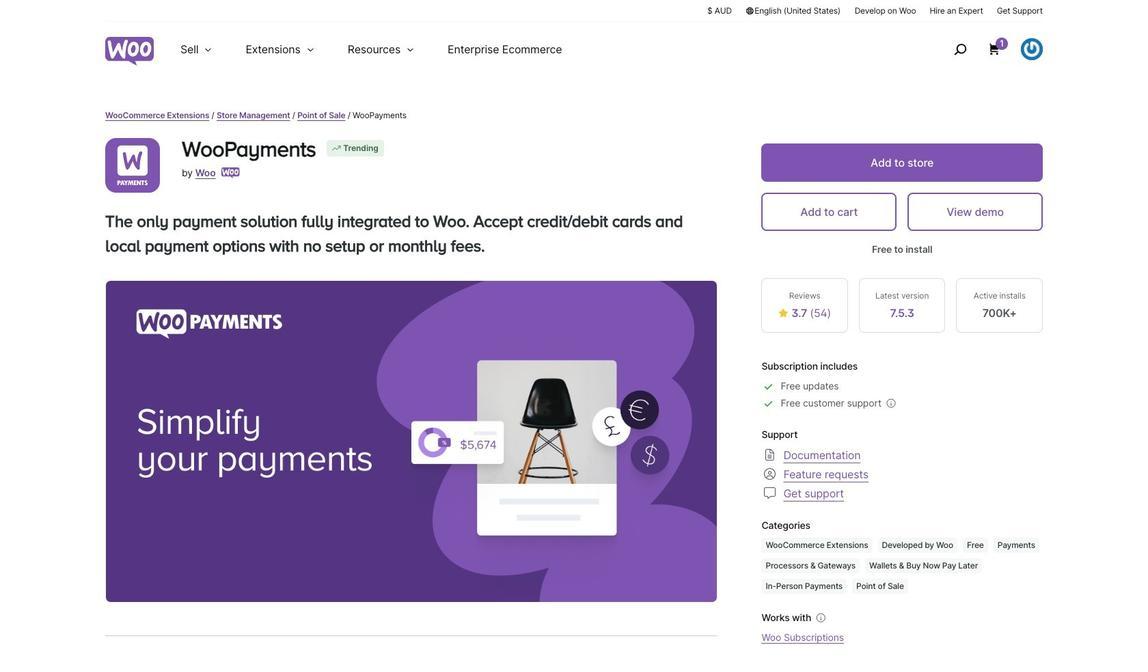 Task type: describe. For each thing, give the bounding box(es) containing it.
product icon image
[[105, 138, 160, 193]]

search image
[[950, 38, 972, 60]]

message image
[[762, 485, 778, 502]]

gallery image: woopayments: simplify your payments image
[[106, 281, 718, 602]]



Task type: vqa. For each thing, say whether or not it's contained in the screenshot.
Developed By Woocommerce image
yes



Task type: locate. For each thing, give the bounding box(es) containing it.
developed by woocommerce image
[[221, 168, 240, 178]]

arrow trend up image
[[331, 143, 342, 154]]

circle info image
[[815, 611, 828, 625]]

breadcrumb element
[[105, 109, 1043, 122]]

open account menu image
[[1022, 38, 1043, 60]]

service navigation menu element
[[925, 27, 1043, 71]]

circle user image
[[762, 466, 778, 482]]

file lines image
[[762, 447, 778, 463]]



